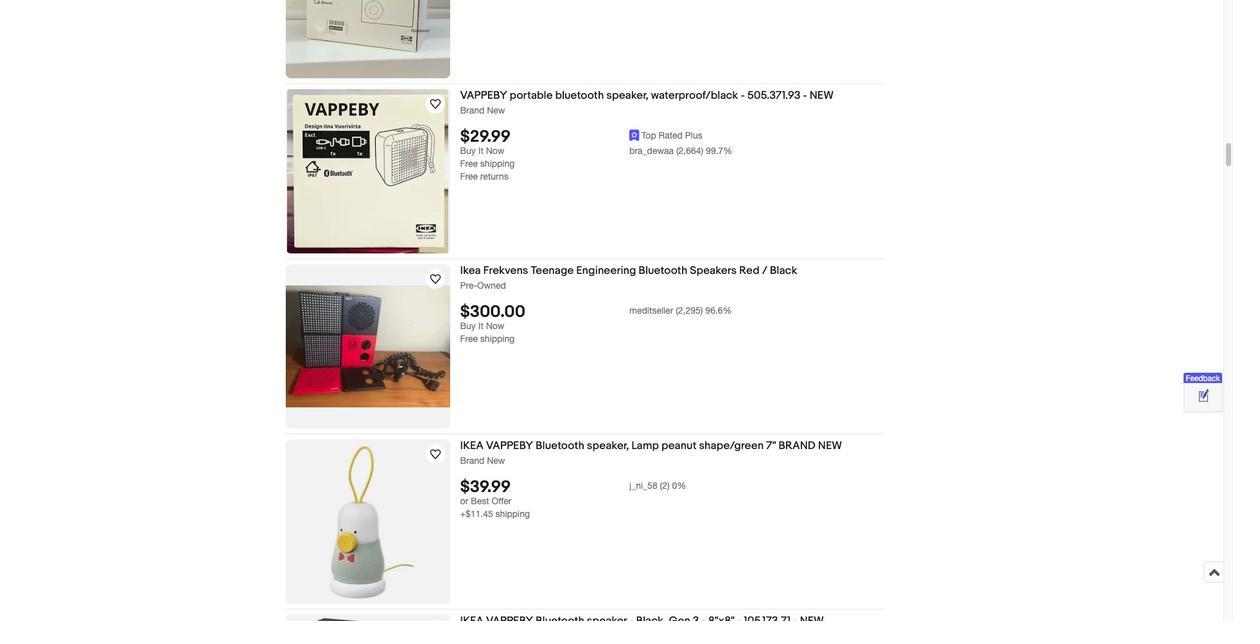 Task type: describe. For each thing, give the bounding box(es) containing it.
engineering
[[576, 265, 636, 278]]

speaker, for $29.99
[[607, 89, 649, 102]]

shipping inside bra_dewaa (2,664) 99.7% free shipping free returns
[[481, 159, 515, 169]]

meditseller (2,295) 96.6% buy it now free shipping
[[460, 306, 732, 345]]

meditseller
[[630, 306, 674, 316]]

505.371.93
[[748, 89, 801, 102]]

7"
[[766, 440, 776, 453]]

$300.00
[[460, 303, 526, 323]]

top rated plus
[[642, 131, 703, 141]]

portable
[[510, 89, 553, 102]]

1 buy from the top
[[460, 146, 476, 156]]

vappeby portable bluetooth speaker, waterproof/black - 505.371.93 - new link
[[460, 89, 884, 105]]

watch vappeby portable bluetooth speaker, waterproof/black - 505.371.93 - new image
[[428, 96, 443, 112]]

1 now from the top
[[486, 146, 505, 156]]

bluetooth inside ikea frekvens teenage engineering bluetooth speakers  red / black pre-owned
[[639, 265, 688, 278]]

2 - from the left
[[803, 89, 808, 102]]

black
[[770, 265, 798, 278]]

plus
[[685, 131, 703, 141]]

feedback
[[1186, 374, 1221, 383]]

ikea frekvens teenage engineering bluetooth speakers  red / black image
[[286, 286, 450, 408]]

ikea vappeby bluetooth speaker, 3rd generation, 8×8" black/white, brand new image
[[286, 0, 450, 78]]

1 - from the left
[[741, 89, 745, 102]]

$39.99
[[460, 478, 511, 498]]

1 it from the top
[[479, 146, 484, 156]]

ikea frekvens teenage engineering bluetooth speakers  red / black heading
[[460, 265, 798, 278]]

or
[[460, 497, 469, 507]]

watch ikea vappeby bluetooth speaker, lamp peanut shape/green 7" brand new image
[[428, 447, 443, 463]]

vappeby inside "vappeby portable bluetooth speaker, waterproof/black - 505.371.93 - new brand new"
[[460, 89, 507, 102]]

ikea vappeby bluetooth speaker, lamp peanut shape/green 7" brand new link
[[460, 440, 884, 456]]

shipping for $300.00
[[481, 334, 515, 345]]

2 free from the top
[[460, 172, 478, 182]]

vappeby inside ikea vappeby bluetooth speaker, lamp peanut shape/green 7" brand new brand new
[[486, 440, 533, 453]]

0%
[[672, 481, 686, 492]]

bra_dewaa
[[630, 146, 674, 156]]

best
[[471, 497, 489, 507]]

it inside meditseller (2,295) 96.6% buy it now free shipping
[[479, 321, 484, 332]]



Task type: locate. For each thing, give the bounding box(es) containing it.
1 horizontal spatial -
[[803, 89, 808, 102]]

99.7%
[[706, 146, 733, 156]]

1 vertical spatial new
[[818, 440, 842, 453]]

shipping down offer
[[496, 510, 530, 520]]

1 new from the top
[[487, 105, 505, 116]]

bluetooth up j_ni_58 (2) 0% or best offer +$11.45 shipping
[[536, 440, 585, 453]]

2 buy from the top
[[460, 321, 476, 332]]

3 free from the top
[[460, 334, 478, 345]]

rated
[[659, 131, 683, 141]]

shipping inside j_ni_58 (2) 0% or best offer +$11.45 shipping
[[496, 510, 530, 520]]

new up $29.99
[[487, 105, 505, 116]]

bluetooth
[[639, 265, 688, 278], [536, 440, 585, 453]]

owned
[[477, 281, 506, 291]]

1 free from the top
[[460, 159, 478, 169]]

speaker, inside ikea vappeby bluetooth speaker, lamp peanut shape/green 7" brand new brand new
[[587, 440, 629, 453]]

buy inside meditseller (2,295) 96.6% buy it now free shipping
[[460, 321, 476, 332]]

2 vertical spatial free
[[460, 334, 478, 345]]

2 new from the top
[[487, 456, 505, 467]]

it
[[479, 146, 484, 156], [479, 321, 484, 332]]

brand inside "vappeby portable bluetooth speaker, waterproof/black - 505.371.93 - new brand new"
[[460, 105, 485, 116]]

0 vertical spatial it
[[479, 146, 484, 156]]

- right 505.371.93
[[803, 89, 808, 102]]

new inside ikea vappeby bluetooth speaker, lamp peanut shape/green 7" brand new brand new
[[818, 440, 842, 453]]

free down $300.00
[[460, 334, 478, 345]]

vappeby
[[460, 89, 507, 102], [486, 440, 533, 453]]

1 horizontal spatial bluetooth
[[639, 265, 688, 278]]

j_ni_58 (2) 0% or best offer +$11.45 shipping
[[460, 481, 686, 520]]

2 now from the top
[[486, 321, 505, 332]]

2 it from the top
[[479, 321, 484, 332]]

bluetooth inside ikea vappeby bluetooth speaker, lamp peanut shape/green 7" brand new brand new
[[536, 440, 585, 453]]

now down the owned
[[486, 321, 505, 332]]

now up returns
[[486, 146, 505, 156]]

0 vertical spatial bluetooth
[[639, 265, 688, 278]]

shipping
[[481, 159, 515, 169], [481, 334, 515, 345], [496, 510, 530, 520]]

now
[[486, 146, 505, 156], [486, 321, 505, 332]]

2 brand from the top
[[460, 456, 485, 467]]

offer
[[492, 497, 512, 507]]

returns
[[481, 172, 509, 182]]

0 horizontal spatial bluetooth
[[536, 440, 585, 453]]

ikea vappeby bluetooth speaker - black, gen 3 - 8"x8" - 105.173.71 - new image
[[302, 616, 434, 622]]

speaker, up top rated plus image
[[607, 89, 649, 102]]

ikea frekvens teenage engineering bluetooth speakers  red / black pre-owned
[[460, 265, 798, 291]]

0 vertical spatial vappeby
[[460, 89, 507, 102]]

shipping down $300.00
[[481, 334, 515, 345]]

(2)
[[660, 481, 670, 492]]

new inside "vappeby portable bluetooth speaker, waterproof/black - 505.371.93 - new brand new"
[[487, 105, 505, 116]]

new right 505.371.93
[[810, 89, 834, 102]]

free down buy it now
[[460, 159, 478, 169]]

brand
[[779, 440, 816, 453]]

now inside meditseller (2,295) 96.6% buy it now free shipping
[[486, 321, 505, 332]]

ikea frekvens teenage engineering bluetooth speakers  red / black link
[[460, 265, 884, 280]]

red
[[740, 265, 760, 278]]

brand down ikea
[[460, 456, 485, 467]]

brand
[[460, 105, 485, 116], [460, 456, 485, 467]]

shipping up returns
[[481, 159, 515, 169]]

speakers
[[690, 265, 737, 278]]

1 vertical spatial brand
[[460, 456, 485, 467]]

bluetooth
[[555, 89, 604, 102]]

(2,295)
[[676, 306, 703, 316]]

vappeby portable bluetooth speaker, waterproof/black - 505.371.93 - new image
[[288, 89, 448, 254]]

free left returns
[[460, 172, 478, 182]]

ikea vappeby bluetooth speaker, lamp peanut shape/green 7" brand new brand new
[[460, 440, 842, 467]]

ikea
[[460, 440, 484, 453]]

-
[[741, 89, 745, 102], [803, 89, 808, 102]]

1 vertical spatial free
[[460, 172, 478, 182]]

j_ni_58
[[630, 481, 658, 492]]

it up returns
[[479, 146, 484, 156]]

1 vertical spatial vappeby
[[486, 440, 533, 453]]

1 vertical spatial buy
[[460, 321, 476, 332]]

shipping for $39.99
[[496, 510, 530, 520]]

speaker,
[[607, 89, 649, 102], [587, 440, 629, 453]]

/
[[762, 265, 768, 278]]

vappeby portable bluetooth speaker, waterproof/black - 505.371.93 - new heading
[[460, 89, 834, 102]]

top rated plus image
[[630, 130, 640, 141]]

- left 505.371.93
[[741, 89, 745, 102]]

shipping inside meditseller (2,295) 96.6% buy it now free shipping
[[481, 334, 515, 345]]

pre-
[[460, 281, 477, 291]]

0 vertical spatial brand
[[460, 105, 485, 116]]

buy it now
[[460, 146, 505, 156]]

it down the owned
[[479, 321, 484, 332]]

new inside "vappeby portable bluetooth speaker, waterproof/black - 505.371.93 - new brand new"
[[810, 89, 834, 102]]

2 vertical spatial shipping
[[496, 510, 530, 520]]

new
[[487, 105, 505, 116], [487, 456, 505, 467]]

vappeby up $29.99
[[460, 89, 507, 102]]

1 vertical spatial speaker,
[[587, 440, 629, 453]]

vappeby portable bluetooth speaker, waterproof/black - 505.371.93 - new brand new
[[460, 89, 834, 116]]

heading
[[460, 616, 824, 622]]

top
[[642, 131, 656, 141]]

ikea vappeby bluetooth speaker, lamp peanut shape/green 7" brand new image
[[309, 440, 427, 605]]

shape/green
[[699, 440, 764, 453]]

teenage
[[531, 265, 574, 278]]

1 brand from the top
[[460, 105, 485, 116]]

96.6%
[[706, 306, 732, 316]]

brand inside ikea vappeby bluetooth speaker, lamp peanut shape/green 7" brand new brand new
[[460, 456, 485, 467]]

1 vertical spatial new
[[487, 456, 505, 467]]

0 vertical spatial new
[[487, 105, 505, 116]]

1 vertical spatial shipping
[[481, 334, 515, 345]]

(2,664)
[[677, 146, 704, 156]]

0 vertical spatial buy
[[460, 146, 476, 156]]

$29.99
[[460, 127, 511, 147]]

+$11.45
[[460, 510, 493, 520]]

1 vertical spatial bluetooth
[[536, 440, 585, 453]]

free
[[460, 159, 478, 169], [460, 172, 478, 182], [460, 334, 478, 345]]

0 vertical spatial speaker,
[[607, 89, 649, 102]]

0 horizontal spatial -
[[741, 89, 745, 102]]

speaker, for $39.99
[[587, 440, 629, 453]]

watch ikea frekvens teenage engineering bluetooth speakers  red / black image
[[428, 272, 443, 287]]

speaker, left lamp
[[587, 440, 629, 453]]

0 vertical spatial free
[[460, 159, 478, 169]]

ikea vappeby bluetooth speaker, lamp peanut shape/green 7" brand new heading
[[460, 440, 842, 453]]

new inside ikea vappeby bluetooth speaker, lamp peanut shape/green 7" brand new brand new
[[487, 456, 505, 467]]

peanut
[[662, 440, 697, 453]]

speaker, inside "vappeby portable bluetooth speaker, waterproof/black - 505.371.93 - new brand new"
[[607, 89, 649, 102]]

frekvens
[[483, 265, 529, 278]]

new
[[810, 89, 834, 102], [818, 440, 842, 453]]

free inside meditseller (2,295) 96.6% buy it now free shipping
[[460, 334, 478, 345]]

1 vertical spatial now
[[486, 321, 505, 332]]

new up $39.99
[[487, 456, 505, 467]]

0 vertical spatial new
[[810, 89, 834, 102]]

vappeby right ikea
[[486, 440, 533, 453]]

1 vertical spatial it
[[479, 321, 484, 332]]

0 vertical spatial now
[[486, 146, 505, 156]]

bra_dewaa (2,664) 99.7% free shipping free returns
[[460, 146, 733, 182]]

new right brand
[[818, 440, 842, 453]]

0 vertical spatial shipping
[[481, 159, 515, 169]]

lamp
[[632, 440, 659, 453]]

bluetooth up meditseller
[[639, 265, 688, 278]]

buy
[[460, 146, 476, 156], [460, 321, 476, 332]]

waterproof/black
[[651, 89, 738, 102]]

ikea
[[460, 265, 481, 278]]

brand up $29.99
[[460, 105, 485, 116]]



Task type: vqa. For each thing, say whether or not it's contained in the screenshot.
meditseller
yes



